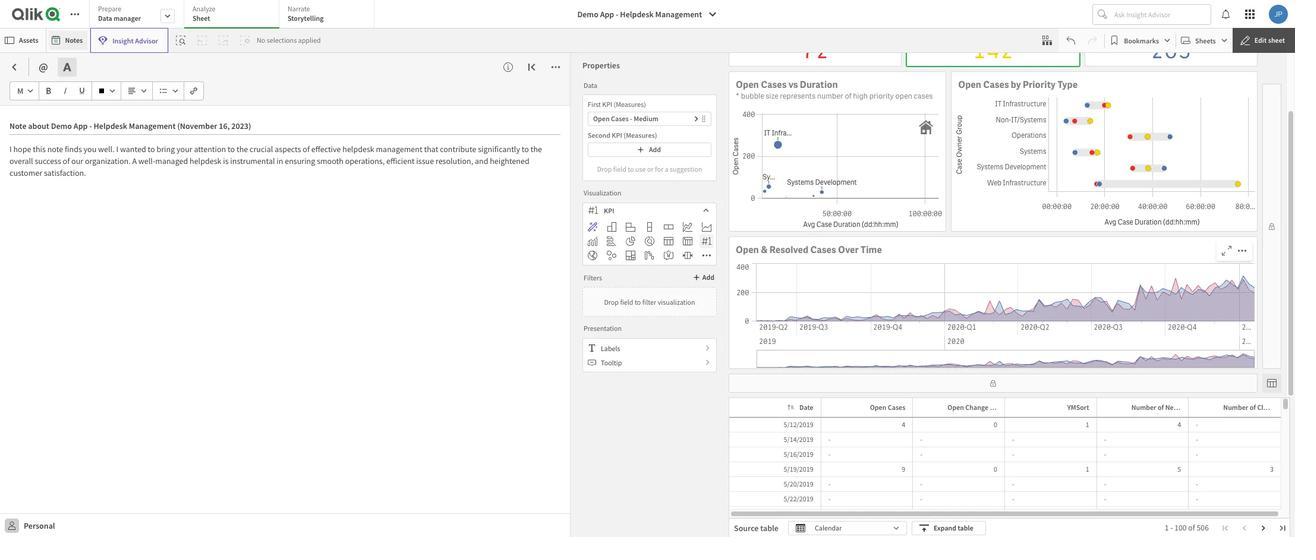Task type: locate. For each thing, give the bounding box(es) containing it.
1 horizontal spatial table
[[958, 524, 973, 533]]

0 vertical spatial click to unlock sheet layout image
[[1268, 223, 1276, 230]]

2 4 from the left
[[1178, 420, 1181, 429]]

1 vertical spatial drop
[[604, 297, 619, 306]]

area line chart image
[[702, 222, 711, 232]]

a
[[132, 156, 137, 166]]

1 horizontal spatial i
[[116, 144, 118, 155]]

size
[[766, 91, 778, 101]]

sheet
[[193, 14, 210, 23]]

the up 'instrumental'
[[237, 144, 248, 155]]

go to the first page image
[[1222, 525, 1229, 532]]

drop up the visualization
[[597, 164, 612, 173]]

scatter plot image
[[607, 251, 616, 260]]

(measures) up open cases - medium
[[614, 100, 646, 109]]

open cases vs duration * bubble size represents number of high priority open cases
[[736, 79, 933, 101]]

use
[[635, 164, 646, 173]]

1 horizontal spatial data
[[584, 81, 597, 89]]

2 0 from the top
[[994, 465, 997, 474]]

operations,
[[345, 156, 385, 166]]

efficient
[[386, 156, 415, 166]]

&
[[761, 243, 768, 256]]

kpi right "first"
[[602, 100, 612, 109]]

1 horizontal spatial 4
[[1178, 420, 1181, 429]]

number for number of closed cases
[[1223, 403, 1248, 412]]

Ask Insight Advisor text field
[[1112, 5, 1211, 24]]

1 horizontal spatial helpdesk
[[343, 144, 374, 155]]

autochart image
[[588, 222, 597, 232]]

open
[[895, 91, 912, 101]]

1 vertical spatial add button
[[691, 270, 717, 285]]

kpi inside the kpi button
[[604, 206, 614, 215]]

sheets
[[1195, 36, 1216, 45]]

field left filter
[[620, 297, 633, 306]]

smart search image
[[176, 36, 185, 45]]

0 horizontal spatial click to unlock sheet layout image
[[990, 380, 997, 387]]

open inside open cases vs duration * bubble size represents number of high priority open cases
[[736, 79, 759, 91]]

0 vertical spatial 0
[[994, 420, 997, 429]]

72 button
[[730, 18, 901, 66]]

1 for 4
[[1086, 420, 1089, 429]]

2 number from the left
[[1223, 403, 1248, 412]]

4 down open cases
[[902, 420, 905, 429]]

0 vertical spatial helpdesk
[[343, 144, 374, 155]]

0 vertical spatial data
[[98, 14, 112, 23]]

1 vertical spatial 1
[[1086, 465, 1089, 474]]

table right expand
[[958, 524, 973, 533]]

filter
[[642, 297, 656, 306]]

i hope this note finds you well. i wanted to bring your attention to the crucial aspects of effective helpdesk management that contribute significantly to the overall success of our organization. a well-managed helpdesk is instrumental in ensuring smooth operations, efficient issue resolution, and heightened customer satisfaction.
[[10, 144, 544, 178]]

1 horizontal spatial click to unlock sheet layout image
[[1268, 223, 1276, 230]]

source
[[734, 523, 759, 534]]

open for open cases - medium
[[593, 114, 610, 123]]

1 horizontal spatial add
[[702, 273, 714, 282]]

i left hope
[[10, 144, 12, 155]]

new
[[1165, 403, 1179, 412]]

1 4 from the left
[[902, 420, 905, 429]]

first
[[588, 100, 601, 109]]

cases
[[761, 79, 787, 91], [983, 79, 1009, 91], [611, 114, 629, 123], [810, 243, 836, 256], [888, 403, 905, 412], [1180, 403, 1198, 412], [1279, 403, 1295, 412]]

helpdesk up operations,
[[343, 144, 374, 155]]

add button up drop field to use or for a suggestion
[[588, 143, 711, 157]]

calendar
[[815, 524, 842, 533]]

ymsort button
[[1052, 401, 1094, 415]]

bookmarks button
[[1107, 31, 1173, 50]]

narrate
[[288, 4, 310, 13]]

0 horizontal spatial 4
[[902, 420, 905, 429]]

open for open & resolved cases over time
[[736, 243, 759, 256]]

of inside number of new cases 'button'
[[1158, 403, 1164, 412]]

field
[[613, 164, 626, 173], [620, 297, 633, 306]]

open for open cases
[[870, 403, 886, 412]]

drop field to use or for a suggestion
[[597, 164, 702, 173]]

0 vertical spatial kpi
[[602, 100, 612, 109]]

0 vertical spatial add
[[649, 145, 661, 154]]

calendar button
[[788, 521, 907, 536]]

add up for
[[649, 145, 661, 154]]

1 vertical spatial field
[[620, 297, 633, 306]]

insert link image
[[190, 87, 197, 95]]

to
[[148, 144, 155, 155], [228, 144, 235, 155], [522, 144, 529, 155], [628, 164, 634, 173], [635, 297, 641, 306]]

kpi
[[602, 100, 612, 109], [612, 131, 622, 140], [604, 206, 614, 215]]

notes button
[[49, 31, 87, 50]]

horizontal combo chart image
[[607, 237, 616, 246]]

tab list
[[89, 0, 379, 30]]

drop up presentation at the left bottom of the page
[[604, 297, 619, 306]]

go to the previous page image
[[1241, 525, 1248, 532]]

toggle formatting image
[[62, 62, 72, 72]]

type
[[1058, 79, 1078, 91]]

9
[[902, 465, 905, 474]]

waterfall chart image
[[645, 251, 654, 260]]

this
[[33, 144, 46, 155]]

open cases
[[870, 403, 905, 412]]

labels button
[[583, 341, 716, 355]]

the
[[237, 144, 248, 155], [531, 144, 542, 155]]

customer
[[10, 168, 42, 178]]

effective
[[311, 144, 341, 155]]

0 horizontal spatial number
[[1131, 403, 1156, 412]]

4
[[902, 420, 905, 429], [1178, 420, 1181, 429]]

duration
[[800, 79, 838, 91]]

1 number from the left
[[1131, 403, 1156, 412]]

kpi right second
[[612, 131, 622, 140]]

i right well.
[[116, 144, 118, 155]]

203
[[1150, 35, 1192, 65]]

cases inside 'button'
[[1180, 403, 1198, 412]]

insight advisor
[[112, 36, 158, 45]]

helpdesk
[[620, 9, 654, 20]]

1 vertical spatial (measures)
[[624, 131, 657, 140]]

100
[[1175, 523, 1187, 533]]

tab list containing prepare
[[89, 0, 379, 30]]

number inside 'button'
[[1131, 403, 1156, 412]]

0 horizontal spatial i
[[10, 144, 12, 155]]

suggestion
[[670, 164, 702, 173]]

sheets button
[[1179, 31, 1230, 50]]

requests
[[990, 403, 1018, 412]]

- inside button
[[630, 114, 632, 123]]

to up 'is'
[[228, 144, 235, 155]]

the right significantly
[[531, 144, 542, 155]]

add button
[[588, 143, 711, 157], [691, 270, 717, 285]]

0 horizontal spatial add
[[649, 145, 661, 154]]

Note Body text field
[[10, 135, 560, 438]]

application containing 72
[[0, 0, 1295, 537]]

5
[[1178, 465, 1181, 474]]

5/16/2019
[[784, 450, 813, 459]]

data up "first"
[[584, 81, 597, 89]]

kpi for first
[[602, 100, 612, 109]]

more image
[[702, 251, 711, 260]]

field left use
[[613, 164, 626, 173]]

bookmarks
[[1124, 36, 1159, 45]]

helpdesk down attention
[[190, 156, 221, 166]]

tooltip
[[601, 358, 622, 367]]

0 vertical spatial add button
[[588, 143, 711, 157]]

filters
[[584, 273, 602, 282]]

i
[[10, 144, 12, 155], [116, 144, 118, 155]]

table for expand table
[[958, 524, 973, 533]]

significantly
[[478, 144, 520, 155]]

Note title text field
[[10, 115, 560, 135]]

0 horizontal spatial table
[[760, 523, 779, 534]]

table
[[760, 523, 779, 534], [958, 524, 973, 533]]

1 the from the left
[[237, 144, 248, 155]]

click to unlock sheet layout image
[[1268, 223, 1276, 230], [990, 380, 997, 387]]

open inside button
[[948, 403, 964, 412]]

(measures) down medium
[[624, 131, 657, 140]]

no
[[257, 36, 265, 45]]

0 vertical spatial field
[[613, 164, 626, 173]]

number left closed
[[1223, 403, 1248, 412]]

properties
[[582, 60, 620, 71]]

number inside "button"
[[1223, 403, 1248, 412]]

table image
[[664, 237, 673, 246]]

of
[[845, 91, 852, 101], [303, 144, 310, 155], [63, 156, 70, 166], [1158, 403, 1164, 412], [1250, 403, 1256, 412], [1188, 523, 1195, 533]]

table right source
[[760, 523, 779, 534]]

issue
[[416, 156, 434, 166]]

1 vertical spatial add
[[702, 273, 714, 282]]

demo app - helpdesk management
[[577, 9, 702, 20]]

notes
[[65, 36, 83, 45]]

(measures) for first kpi (measures)
[[614, 100, 646, 109]]

analyze sheet
[[193, 4, 215, 23]]

number left new
[[1131, 403, 1156, 412]]

0 horizontal spatial the
[[237, 144, 248, 155]]

italic image
[[62, 87, 69, 95]]

number
[[1131, 403, 1156, 412], [1223, 403, 1248, 412]]

add down more image
[[702, 273, 714, 282]]

open change requests
[[948, 403, 1018, 412]]

72
[[802, 35, 829, 65]]

data inside prepare data manager
[[98, 14, 112, 23]]

cases
[[914, 91, 933, 101]]

collapse image
[[527, 62, 537, 72]]

table inside button
[[958, 524, 973, 533]]

field for use
[[613, 164, 626, 173]]

nl insights image
[[664, 251, 673, 260]]

hide source table viewer image
[[1267, 378, 1277, 388]]

toggle formatting element
[[58, 58, 81, 77]]

to up the well-
[[148, 144, 155, 155]]

(measures)
[[614, 100, 646, 109], [624, 131, 657, 140]]

1 horizontal spatial the
[[531, 144, 542, 155]]

add button down more image
[[691, 270, 717, 285]]

note
[[47, 144, 63, 155]]

1 vertical spatial data
[[584, 81, 597, 89]]

advisor
[[135, 36, 158, 45]]

@ button
[[34, 58, 53, 77]]

that
[[424, 144, 438, 155]]

source table
[[734, 523, 779, 534]]

undo image
[[1066, 36, 1076, 45]]

our
[[71, 156, 83, 166]]

1 vertical spatial kpi
[[612, 131, 622, 140]]

1 vertical spatial helpdesk
[[190, 156, 221, 166]]

of left 'high'
[[845, 91, 852, 101]]

to up heightened on the top
[[522, 144, 529, 155]]

1 horizontal spatial number
[[1223, 403, 1248, 412]]

5/12/2019
[[784, 420, 813, 429]]

edit
[[1255, 36, 1267, 45]]

helpdesk
[[343, 144, 374, 155], [190, 156, 221, 166]]

showing 101 rows and 6 columns. use arrow keys to navigate in table cells and tab to move to pagination controls. for the full range of keyboard navigation, see the documentation. element
[[729, 398, 1295, 537]]

0 vertical spatial (measures)
[[614, 100, 646, 109]]

*
[[736, 91, 739, 101]]

data down prepare
[[98, 14, 112, 23]]

kpi up vertical grouped bar chart image
[[604, 206, 614, 215]]

application
[[0, 0, 1295, 537]]

open for open change requests
[[948, 403, 964, 412]]

0 horizontal spatial data
[[98, 14, 112, 23]]

managed
[[155, 156, 188, 166]]

underline image
[[78, 87, 86, 95]]

4 down new
[[1178, 420, 1181, 429]]

5/14/2019
[[784, 435, 813, 444]]

bubble
[[741, 91, 764, 101]]

2 vertical spatial kpi
[[604, 206, 614, 215]]

map image
[[588, 251, 597, 260]]

0 vertical spatial drop
[[597, 164, 612, 173]]

table for source table
[[760, 523, 779, 534]]

applied
[[298, 36, 321, 45]]

and
[[475, 156, 488, 166]]

to left filter
[[635, 297, 641, 306]]

visualization
[[584, 188, 621, 197]]

storytelling
[[288, 14, 324, 23]]

0 vertical spatial 1
[[1086, 420, 1089, 429]]

1 vertical spatial 0
[[994, 465, 997, 474]]

of left closed
[[1250, 403, 1256, 412]]

of left new
[[1158, 403, 1164, 412]]

line chart image
[[683, 222, 692, 232]]

-
[[616, 9, 618, 20], [630, 114, 632, 123], [1196, 420, 1198, 429], [828, 435, 831, 444], [920, 435, 922, 444], [1012, 435, 1014, 444], [1104, 435, 1106, 444], [1196, 435, 1198, 444], [828, 450, 831, 459], [920, 450, 922, 459], [1012, 450, 1014, 459], [1104, 450, 1106, 459], [1196, 450, 1198, 459], [828, 480, 831, 489], [920, 480, 922, 489], [1012, 480, 1014, 489], [1104, 480, 1106, 489], [1196, 480, 1198, 489], [828, 495, 831, 503], [920, 495, 922, 503], [1012, 495, 1014, 503], [1104, 495, 1106, 503], [1196, 495, 1198, 503], [1170, 523, 1173, 533]]

1 0 from the top
[[994, 420, 997, 429]]



Task type: describe. For each thing, give the bounding box(es) containing it.
kpi image
[[702, 237, 711, 246]]

field for filter
[[620, 297, 633, 306]]

you
[[84, 144, 96, 155]]

drop for drop field to use or for a suggestion
[[597, 164, 612, 173]]

edit sheet button
[[1233, 28, 1295, 53]]

cases inside "button"
[[1279, 403, 1295, 412]]

of left our
[[63, 156, 70, 166]]

satisfaction.
[[44, 168, 86, 178]]

aspects
[[275, 144, 301, 155]]

priority
[[1023, 79, 1056, 91]]

or
[[647, 164, 654, 173]]

2 the from the left
[[531, 144, 542, 155]]

add button for second kpi (measures)
[[588, 143, 711, 157]]

narrate storytelling
[[288, 4, 324, 23]]

smooth
[[317, 156, 343, 166]]

contribute
[[440, 144, 476, 155]]

kpi for second
[[612, 131, 622, 140]]

bring
[[157, 144, 175, 155]]

cases inside open cases vs duration * bubble size represents number of high priority open cases
[[761, 79, 787, 91]]

number
[[817, 91, 843, 101]]

tooltip button
[[583, 355, 716, 370]]

expand table
[[934, 524, 973, 533]]

3
[[1270, 465, 1274, 474]]

attention
[[194, 144, 226, 155]]

of inside open cases vs duration * bubble size represents number of high priority open cases
[[845, 91, 852, 101]]

high
[[853, 91, 868, 101]]

closed
[[1257, 403, 1278, 412]]

heightened
[[490, 156, 529, 166]]

tab list inside application
[[89, 0, 379, 30]]

insight
[[112, 36, 134, 45]]

wanted
[[120, 144, 146, 155]]

medium
[[634, 114, 659, 123]]

box plot image
[[683, 251, 692, 260]]

kpi button
[[583, 203, 716, 218]]

assets
[[19, 36, 38, 45]]

edit sheet
[[1255, 36, 1285, 45]]

of left 506
[[1188, 523, 1195, 533]]

horizontal stacked bar chart image
[[664, 222, 673, 232]]

0 for 9
[[994, 465, 997, 474]]

2 i from the left
[[116, 144, 118, 155]]

open cases - medium button
[[588, 112, 711, 126]]

203 button
[[1086, 18, 1256, 66]]

of inside number of closed cases "button"
[[1250, 403, 1256, 412]]

sheet
[[1268, 36, 1285, 45]]

bold image
[[45, 87, 52, 95]]

priority
[[869, 91, 894, 101]]

no selections applied
[[257, 36, 321, 45]]

go to the last page image
[[1279, 525, 1286, 532]]

expand table button
[[912, 521, 986, 536]]

prepare data manager
[[98, 4, 141, 23]]

to left use
[[628, 164, 634, 173]]

hope
[[13, 144, 31, 155]]

open cases by priority type
[[958, 79, 1078, 91]]

well.
[[98, 144, 114, 155]]

1 for 5
[[1086, 465, 1089, 474]]

142
[[973, 35, 1014, 65]]

management
[[376, 144, 422, 155]]

labels
[[601, 344, 620, 353]]

0 for 4
[[994, 420, 997, 429]]

5/20/2019
[[784, 480, 813, 489]]

for
[[655, 164, 663, 173]]

drop field to filter visualization
[[604, 297, 695, 306]]

is
[[223, 156, 229, 166]]

treemap image
[[626, 251, 635, 260]]

app
[[600, 9, 614, 20]]

5/22/2019
[[784, 495, 813, 503]]

instrumental
[[230, 156, 275, 166]]

open for open cases by priority type
[[958, 79, 981, 91]]

a
[[665, 164, 668, 173]]

number of closed cases button
[[1208, 401, 1295, 415]]

personal
[[24, 520, 55, 531]]

crucial
[[250, 144, 273, 155]]

horizontal grouped bar chart image
[[626, 222, 635, 232]]

presentation
[[584, 324, 622, 333]]

number for number of new cases
[[1131, 403, 1156, 412]]

over
[[838, 243, 859, 256]]

back image
[[10, 62, 19, 72]]

expand
[[934, 524, 956, 533]]

first kpi (measures)
[[588, 100, 646, 109]]

0 horizontal spatial helpdesk
[[190, 156, 221, 166]]

m
[[17, 86, 23, 96]]

142 button
[[908, 18, 1079, 66]]

organization.
[[85, 156, 131, 166]]

- inside "button"
[[616, 9, 618, 20]]

open for open cases vs duration * bubble size represents number of high priority open cases
[[736, 79, 759, 91]]

finds
[[65, 144, 82, 155]]

1 vertical spatial click to unlock sheet layout image
[[990, 380, 997, 387]]

2 vertical spatial 1
[[1165, 523, 1169, 533]]

manager
[[114, 14, 141, 23]]

506
[[1197, 523, 1209, 533]]

pie chart image
[[626, 237, 635, 246]]

analyze
[[193, 4, 215, 13]]

vertical combo chart image
[[588, 237, 597, 246]]

vertical grouped bar chart image
[[607, 222, 616, 232]]

selections tool image
[[1043, 36, 1052, 45]]

add button for filters
[[691, 270, 717, 285]]

pivot table image
[[683, 237, 692, 246]]

james peterson image
[[1269, 5, 1288, 24]]

of up ensuring
[[303, 144, 310, 155]]

1 i from the left
[[10, 144, 12, 155]]

donut chart image
[[645, 237, 654, 246]]

overall
[[10, 156, 33, 166]]

resolution,
[[436, 156, 473, 166]]

ymsort
[[1067, 403, 1089, 412]]

your
[[177, 144, 192, 155]]

vs
[[789, 79, 798, 91]]

(measures) for second kpi (measures)
[[624, 131, 657, 140]]

well-
[[138, 156, 155, 166]]

vertical stacked bar chart image
[[645, 222, 654, 232]]

details image
[[503, 62, 513, 72]]

go to the next page image
[[1260, 525, 1267, 532]]

insight advisor button
[[90, 28, 168, 53]]

drop for drop field to filter visualization
[[604, 297, 619, 306]]



Task type: vqa. For each thing, say whether or not it's contained in the screenshot.
Product Line button
no



